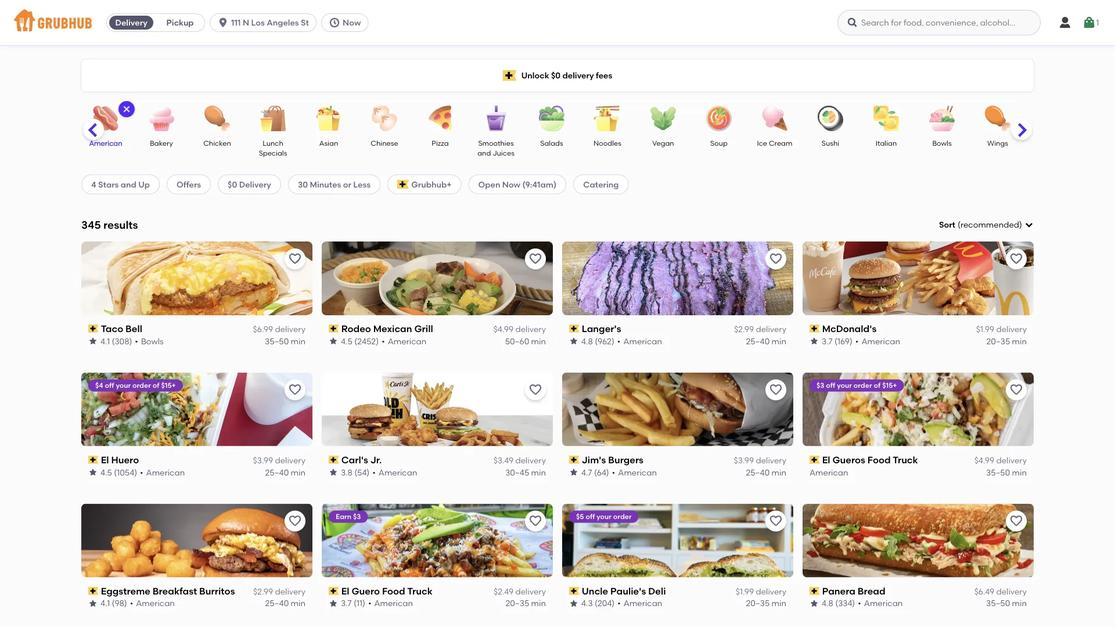 Task type: vqa. For each thing, say whether or not it's contained in the screenshot.
in to the bottom
no



Task type: describe. For each thing, give the bounding box(es) containing it.
your for gueros
[[837, 382, 852, 390]]

el guero food truck
[[341, 586, 433, 597]]

grubhub plus flag logo image for unlock $0 delivery fees
[[503, 70, 517, 81]]

grill
[[415, 323, 433, 335]]

delivery inside "button"
[[115, 18, 147, 28]]

• american for jim's burgers
[[612, 468, 657, 477]]

4.7
[[582, 468, 592, 477]]

4.5 (1054)
[[101, 468, 137, 477]]

catering
[[583, 179, 619, 189]]

taco
[[101, 323, 123, 335]]

delivery for uncle paulie's deli
[[756, 587, 787, 597]]

ice
[[757, 139, 768, 147]]

20–35 min for mcdonald's
[[987, 336, 1027, 346]]

(2452)
[[355, 336, 379, 346]]

25–40 for langer's
[[746, 336, 770, 346]]

to
[[737, 377, 745, 386]]

4.5 (2452)
[[341, 336, 379, 346]]

none field containing sort
[[939, 219, 1034, 231]]

min for el gueros food truck
[[1012, 468, 1027, 477]]

1 vertical spatial $3
[[353, 513, 361, 521]]

• for uncle paulie's deli
[[618, 599, 621, 609]]

30–45
[[506, 468, 529, 477]]

star icon image for eggstreme breakfast burritos
[[88, 599, 98, 609]]

3.8 (54)
[[341, 468, 370, 477]]

subscription pass image for el gueros food truck
[[810, 456, 820, 464]]

up
[[138, 179, 150, 189]]

35–50 min for panera bread
[[987, 599, 1027, 609]]

proceed
[[702, 377, 735, 386]]

cream
[[769, 139, 793, 147]]

american for rodeo mexican grill
[[388, 336, 427, 346]]

sort ( recommended )
[[939, 220, 1023, 230]]

min for eggstreme breakfast burritos
[[291, 599, 306, 609]]

open
[[479, 179, 500, 189]]

min for uncle paulie's deli
[[772, 599, 787, 609]]

4.1 for taco bell
[[101, 336, 110, 346]]

Search for food, convenience, alcohol... search field
[[838, 10, 1041, 35]]

eggstreme breakfast burritos
[[101, 586, 235, 597]]

4.3 (204)
[[582, 599, 615, 609]]

35–50 for panera bread
[[987, 599, 1011, 609]]

lunch specials image
[[253, 106, 293, 131]]

star icon image for jim's burgers
[[569, 468, 579, 477]]

noodles
[[594, 139, 622, 147]]

bell
[[126, 323, 142, 335]]

20–35 for el guero food truck
[[506, 599, 529, 609]]

1 horizontal spatial now
[[502, 179, 521, 189]]

off for uncle paulie's deli
[[586, 513, 595, 521]]

30
[[298, 179, 308, 189]]

food for guero
[[382, 586, 405, 597]]

bowls image
[[922, 106, 963, 131]]

american for mcdonald's
[[862, 336, 901, 346]]

(9:41am)
[[523, 179, 557, 189]]

main navigation navigation
[[0, 0, 1116, 45]]

noodles image
[[587, 106, 628, 131]]

chinese
[[371, 139, 398, 147]]

4.7 (64)
[[582, 468, 609, 477]]

mcdonald's logo image
[[803, 242, 1034, 315]]

jr.
[[370, 454, 382, 466]]

los
[[251, 18, 265, 28]]

american down gueros
[[810, 468, 849, 477]]

proceed to checkout
[[702, 377, 786, 386]]

• american for langer's
[[618, 336, 662, 346]]

pizza image
[[420, 106, 461, 131]]

25–40 for jim's burgers
[[746, 468, 770, 477]]

$4 off your order of $15+
[[95, 382, 176, 390]]

subscription pass image for el huero
[[88, 456, 99, 464]]

bakery
[[150, 139, 173, 147]]

grubhub+
[[412, 179, 452, 189]]

grubhub plus flag logo image for grubhub+
[[398, 180, 409, 189]]

american for el guero food truck
[[374, 599, 413, 609]]

el huero
[[101, 454, 139, 466]]

4.8 (962)
[[582, 336, 615, 346]]

carl's jr.
[[341, 454, 382, 466]]

1 horizontal spatial $0
[[551, 71, 561, 80]]

save this restaurant image for jim's burgers
[[769, 383, 783, 397]]

earn
[[336, 513, 352, 521]]

3.7 for mcdonald's
[[822, 336, 833, 346]]

$3.49
[[494, 456, 514, 466]]

chicken image
[[197, 106, 238, 131]]

min for el guero food truck
[[531, 599, 546, 609]]

$2.49
[[494, 587, 514, 597]]

25–40 min for langer's
[[746, 336, 787, 346]]

star icon image for el guero food truck
[[329, 599, 338, 609]]

star icon image for panera bread
[[810, 599, 819, 609]]

1 horizontal spatial $3
[[817, 382, 825, 390]]

$4
[[95, 382, 103, 390]]

now button
[[321, 13, 373, 32]]

35–50 for el gueros food truck
[[987, 468, 1011, 477]]

• for langer's
[[618, 336, 621, 346]]

pickup button
[[156, 13, 205, 32]]

results
[[103, 219, 138, 231]]

30–45 min
[[506, 468, 546, 477]]

star icon image for carl's jr.
[[329, 468, 338, 477]]

1 vertical spatial and
[[121, 179, 136, 189]]

4.1 (98)
[[101, 599, 127, 609]]

off for el gueros food truck
[[826, 382, 836, 390]]

35–50 min for el gueros food truck
[[987, 468, 1027, 477]]

save this restaurant image for taco bell
[[288, 252, 302, 266]]

el for el gueros food truck
[[823, 454, 831, 466]]

open now (9:41am)
[[479, 179, 557, 189]]

$5
[[576, 513, 584, 521]]

rodeo mexican grill
[[341, 323, 433, 335]]

salads
[[541, 139, 563, 147]]

italian image
[[866, 106, 907, 131]]

rodeo mexican grill logo image
[[322, 242, 553, 315]]

smoothies and juices
[[478, 139, 515, 157]]

juices
[[493, 149, 515, 157]]

angeles
[[267, 18, 299, 28]]

$2.99 for eggstreme breakfast burritos
[[253, 587, 273, 597]]

star icon image for uncle paulie's deli
[[569, 599, 579, 609]]

20–35 min for el guero food truck
[[506, 599, 546, 609]]

taco bell logo image
[[81, 242, 313, 315]]

(
[[958, 220, 961, 230]]

$2.99 delivery for langer's
[[734, 325, 787, 334]]

star icon image for langer's
[[569, 337, 579, 346]]

your for huero
[[116, 382, 131, 390]]

1 horizontal spatial delivery
[[239, 179, 271, 189]]

subscription pass image for el guero food truck
[[329, 587, 339, 595]]

subscription pass image for carl's jr.
[[329, 456, 339, 464]]

truck for el guero food truck
[[407, 586, 433, 597]]

el huero logo image
[[81, 373, 313, 447]]

1
[[1097, 18, 1100, 28]]

of for gueros
[[874, 382, 881, 390]]

burritos
[[199, 586, 235, 597]]

lunch
[[263, 139, 283, 147]]

111
[[231, 18, 241, 28]]

american for uncle paulie's deli
[[624, 599, 663, 609]]

25–40 for eggstreme breakfast burritos
[[265, 599, 289, 609]]

or
[[343, 179, 351, 189]]

(308)
[[112, 336, 132, 346]]

$6.49
[[975, 587, 995, 597]]

(334)
[[836, 599, 855, 609]]

burgers
[[608, 454, 644, 466]]

delivery for el huero
[[275, 456, 306, 466]]

salads image
[[532, 106, 572, 131]]

gueros
[[833, 454, 866, 466]]

smoothies and juices image
[[476, 106, 517, 131]]

jim's
[[582, 454, 606, 466]]

$1.99 for uncle paulie's deli
[[736, 587, 754, 597]]

el gueros food truck
[[823, 454, 918, 466]]

wings image
[[978, 106, 1019, 131]]

min for rodeo mexican grill
[[531, 336, 546, 346]]

subscription pass image for jim's burgers
[[569, 456, 580, 464]]

• for el huero
[[140, 468, 143, 477]]

sort
[[939, 220, 956, 230]]

save this restaurant image for carl's jr.
[[529, 383, 543, 397]]

• for rodeo mexican grill
[[382, 336, 385, 346]]

4 stars and up
[[91, 179, 150, 189]]

ice cream
[[757, 139, 793, 147]]

vegan image
[[643, 106, 684, 131]]

specials
[[259, 149, 287, 157]]

(204)
[[595, 599, 615, 609]]

fees
[[596, 71, 613, 80]]

4.8 (334)
[[822, 599, 855, 609]]

taco bell
[[101, 323, 142, 335]]

save this restaurant image for eggstreme breakfast burritos
[[288, 515, 302, 528]]

sushi
[[822, 139, 840, 147]]

eggstreme breakfast burritos logo image
[[81, 504, 313, 578]]

50–60 min
[[505, 336, 546, 346]]

bakery image
[[141, 106, 182, 131]]

4.1 for eggstreme breakfast burritos
[[101, 599, 110, 609]]

• american for rodeo mexican grill
[[382, 336, 427, 346]]

el gueros food truck logo image
[[803, 373, 1034, 447]]

smoothies
[[478, 139, 514, 147]]

delivery for rodeo mexican grill
[[516, 325, 546, 334]]

subscription pass image for langer's
[[569, 325, 580, 333]]

111 n los angeles st
[[231, 18, 309, 28]]

$3.99 for jim's burgers
[[734, 456, 754, 466]]



Task type: locate. For each thing, give the bounding box(es) containing it.
grubhub plus flag logo image left unlock on the left top
[[503, 70, 517, 81]]

star icon image
[[88, 337, 98, 346], [329, 337, 338, 346], [569, 337, 579, 346], [810, 337, 819, 346], [88, 468, 98, 477], [329, 468, 338, 477], [569, 468, 579, 477], [88, 599, 98, 609], [329, 599, 338, 609], [569, 599, 579, 609], [810, 599, 819, 609]]

25–40 min for el huero
[[265, 468, 306, 477]]

345 results
[[81, 219, 138, 231]]

svg image inside 1 button
[[1083, 16, 1097, 30]]

$5 off your order
[[576, 513, 632, 521]]

1 horizontal spatial $15+
[[883, 382, 897, 390]]

1 horizontal spatial el
[[341, 586, 349, 597]]

svg image
[[217, 17, 229, 28], [329, 17, 340, 28], [847, 17, 859, 28]]

0 vertical spatial and
[[478, 149, 491, 157]]

(64)
[[594, 468, 609, 477]]

american for panera bread
[[864, 599, 903, 609]]

0 horizontal spatial food
[[382, 586, 405, 597]]

$3 right earn
[[353, 513, 361, 521]]

star icon image left 4.1 (308)
[[88, 337, 98, 346]]

0 horizontal spatial 3.7
[[341, 599, 352, 609]]

langer's
[[582, 323, 621, 335]]

1 horizontal spatial truck
[[893, 454, 918, 466]]

min for mcdonald's
[[1012, 336, 1027, 346]]

delivery button
[[107, 13, 156, 32]]

$1.99
[[977, 325, 995, 334], [736, 587, 754, 597]]

• down uncle paulie's deli
[[618, 599, 621, 609]]

0 horizontal spatial el
[[101, 454, 109, 466]]

1 vertical spatial $2.99
[[253, 587, 273, 597]]

1 horizontal spatial $3.99 delivery
[[734, 456, 787, 466]]

subscription pass image left guero
[[329, 587, 339, 595]]

soup image
[[699, 106, 740, 131]]

subscription pass image left jim's
[[569, 456, 580, 464]]

star icon image left 4.8 (334)
[[810, 599, 819, 609]]

3.7 left (11)
[[341, 599, 352, 609]]

1 horizontal spatial 20–35
[[746, 599, 770, 609]]

svg image inside the 111 n los angeles st button
[[217, 17, 229, 28]]

4.8
[[582, 336, 593, 346], [822, 599, 834, 609]]

min for jim's burgers
[[772, 468, 787, 477]]

• american for uncle paulie's deli
[[618, 599, 663, 609]]

2 $15+ from the left
[[883, 382, 897, 390]]

0 vertical spatial $3
[[817, 382, 825, 390]]

4.1 down taco
[[101, 336, 110, 346]]

$0 right offers
[[228, 179, 237, 189]]

american down jr.
[[379, 468, 417, 477]]

american down burgers
[[618, 468, 657, 477]]

star icon image left 4.3
[[569, 599, 579, 609]]

1 vertical spatial 4.1
[[101, 599, 110, 609]]

0 horizontal spatial delivery
[[115, 18, 147, 28]]

1 vertical spatial $1.99
[[736, 587, 754, 597]]

panera
[[823, 586, 856, 597]]

3 svg image from the left
[[847, 17, 859, 28]]

0 horizontal spatial $1.99
[[736, 587, 754, 597]]

• right (1054)
[[140, 468, 143, 477]]

0 vertical spatial truck
[[893, 454, 918, 466]]

•
[[135, 336, 138, 346], [382, 336, 385, 346], [618, 336, 621, 346], [856, 336, 859, 346], [140, 468, 143, 477], [373, 468, 376, 477], [612, 468, 615, 477], [130, 599, 133, 609], [368, 599, 372, 609], [618, 599, 621, 609], [858, 599, 862, 609]]

• american down burgers
[[612, 468, 657, 477]]

1 $15+ from the left
[[161, 382, 176, 390]]

4.1 left (98)
[[101, 599, 110, 609]]

1 vertical spatial 35–50 min
[[987, 468, 1027, 477]]

panera bread logo image
[[803, 504, 1034, 578]]

• american for el huero
[[140, 468, 185, 477]]

0 horizontal spatial 4.8
[[582, 336, 593, 346]]

4.8 for panera bread
[[822, 599, 834, 609]]

eggstreme
[[101, 586, 150, 597]]

$3 off your order of $15+
[[817, 382, 897, 390]]

food right guero
[[382, 586, 405, 597]]

30 minutes or less
[[298, 179, 371, 189]]

• right '(54)'
[[373, 468, 376, 477]]

el guero food truck logo image
[[322, 504, 553, 578]]

subscription pass image left el huero
[[88, 456, 99, 464]]

vegan
[[653, 139, 674, 147]]

grubhub plus flag logo image
[[503, 70, 517, 81], [398, 180, 409, 189]]

1 of from the left
[[153, 382, 159, 390]]

0 horizontal spatial svg image
[[217, 17, 229, 28]]

1 horizontal spatial $4.99
[[975, 456, 995, 466]]

save this restaurant image for langer's
[[769, 252, 783, 266]]

food
[[868, 454, 891, 466], [382, 586, 405, 597]]

0 horizontal spatial $2.99
[[253, 587, 273, 597]]

0 horizontal spatial now
[[343, 18, 361, 28]]

0 vertical spatial delivery
[[115, 18, 147, 28]]

(98)
[[112, 599, 127, 609]]

american image
[[85, 106, 126, 131]]

1 vertical spatial now
[[502, 179, 521, 189]]

1 horizontal spatial $2.99 delivery
[[734, 325, 787, 334]]

delivery
[[115, 18, 147, 28], [239, 179, 271, 189]]

carl's jr. logo image
[[322, 373, 553, 447]]

• bowls
[[135, 336, 164, 346]]

$3.49 delivery
[[494, 456, 546, 466]]

american down el guero food truck at the bottom of page
[[374, 599, 413, 609]]

$3.99 for el huero
[[253, 456, 273, 466]]

0 horizontal spatial $0
[[228, 179, 237, 189]]

$6.99
[[253, 325, 273, 334]]

star icon image left "4.5 (1054)"
[[88, 468, 98, 477]]

1 horizontal spatial $1.99 delivery
[[977, 325, 1027, 334]]

of for huero
[[153, 382, 159, 390]]

food for gueros
[[868, 454, 891, 466]]

1 4.1 from the top
[[101, 336, 110, 346]]

3.7 (11)
[[341, 599, 365, 609]]

subscription pass image left mcdonald's
[[810, 325, 820, 333]]

25–40 min for jim's burgers
[[746, 468, 787, 477]]

off right $5
[[586, 513, 595, 521]]

$3
[[817, 382, 825, 390], [353, 513, 361, 521]]

bowls down bowls image
[[933, 139, 952, 147]]

• american down the mexican
[[382, 336, 427, 346]]

2 of from the left
[[874, 382, 881, 390]]

• american for eggstreme breakfast burritos
[[130, 599, 175, 609]]

save this restaurant image for panera bread
[[1010, 515, 1024, 528]]

• american down paulie's
[[618, 599, 663, 609]]

truck down el gueros food truck logo
[[893, 454, 918, 466]]

american right (1054)
[[146, 468, 185, 477]]

• for panera bread
[[858, 599, 862, 609]]

subscription pass image left 'eggstreme'
[[88, 587, 99, 595]]

$2.99 up proceed to checkout
[[734, 325, 754, 334]]

0 horizontal spatial $3.99 delivery
[[253, 456, 306, 466]]

el up 3.7 (11) at the left bottom
[[341, 586, 349, 597]]

ice cream image
[[755, 106, 795, 131]]

save this restaurant image
[[769, 252, 783, 266], [529, 383, 543, 397], [769, 383, 783, 397], [1010, 383, 1024, 397], [529, 515, 543, 528]]

0 vertical spatial $1.99 delivery
[[977, 325, 1027, 334]]

1 vertical spatial $0
[[228, 179, 237, 189]]

0 vertical spatial now
[[343, 18, 361, 28]]

el for el huero
[[101, 454, 109, 466]]

• down bell
[[135, 336, 138, 346]]

• american for el guero food truck
[[368, 599, 413, 609]]

guero
[[352, 586, 380, 597]]

save this restaurant image for rodeo mexican grill
[[529, 252, 543, 266]]

$2.99
[[734, 325, 754, 334], [253, 587, 273, 597]]

0 vertical spatial $4.99 delivery
[[494, 325, 546, 334]]

1 vertical spatial 3.7
[[341, 599, 352, 609]]

2 horizontal spatial el
[[823, 454, 831, 466]]

1 $3.99 from the left
[[253, 456, 273, 466]]

0 vertical spatial $4.99
[[494, 325, 514, 334]]

el for el guero food truck
[[341, 586, 349, 597]]

save this restaurant image for mcdonald's
[[1010, 252, 1024, 266]]

1 horizontal spatial 4.8
[[822, 599, 834, 609]]

$4.99 delivery
[[494, 325, 546, 334], [975, 456, 1027, 466]]

$15+
[[161, 382, 176, 390], [883, 382, 897, 390]]

1 horizontal spatial $2.99
[[734, 325, 754, 334]]

0 vertical spatial 4.1
[[101, 336, 110, 346]]

$1.99 delivery
[[977, 325, 1027, 334], [736, 587, 787, 597]]

$6.99 delivery
[[253, 325, 306, 334]]

4.5 for el
[[101, 468, 112, 477]]

$1.99 for mcdonald's
[[977, 325, 995, 334]]

1 vertical spatial 35–50
[[987, 468, 1011, 477]]

1 vertical spatial grubhub plus flag logo image
[[398, 180, 409, 189]]

1 horizontal spatial 20–35 min
[[746, 599, 787, 609]]

rodeo
[[341, 323, 371, 335]]

• american for mcdonald's
[[856, 336, 901, 346]]

star icon image left the 4.7
[[569, 468, 579, 477]]

1 horizontal spatial $1.99
[[977, 325, 995, 334]]

0 vertical spatial 3.7
[[822, 336, 833, 346]]

chinese image
[[364, 106, 405, 131]]

4.1 (308)
[[101, 336, 132, 346]]

• right (98)
[[130, 599, 133, 609]]

35–50 min for taco bell
[[265, 336, 306, 346]]

delivery for panera bread
[[997, 587, 1027, 597]]

1 vertical spatial food
[[382, 586, 405, 597]]

1 horizontal spatial order
[[613, 513, 632, 521]]

carl's
[[341, 454, 368, 466]]

20–35 min
[[987, 336, 1027, 346], [506, 599, 546, 609], [746, 599, 787, 609]]

star icon image for rodeo mexican grill
[[329, 337, 338, 346]]

4
[[91, 179, 96, 189]]

1 horizontal spatial 4.5
[[341, 336, 353, 346]]

(11)
[[354, 599, 365, 609]]

delivery for jim's burgers
[[756, 456, 787, 466]]

• american right the (962)
[[618, 336, 662, 346]]

american for el huero
[[146, 468, 185, 477]]

1 horizontal spatial food
[[868, 454, 891, 466]]

2 horizontal spatial off
[[826, 382, 836, 390]]

$2.99 delivery
[[734, 325, 787, 334], [253, 587, 306, 597]]

uncle
[[582, 586, 608, 597]]

pickup
[[167, 18, 194, 28]]

4.8 for langer's
[[582, 336, 593, 346]]

order for gueros
[[854, 382, 872, 390]]

• for mcdonald's
[[856, 336, 859, 346]]

0 vertical spatial 35–50
[[265, 336, 289, 346]]

• for el guero food truck
[[368, 599, 372, 609]]

off for el huero
[[105, 382, 114, 390]]

2 horizontal spatial svg image
[[847, 17, 859, 28]]

and inside smoothies and juices
[[478, 149, 491, 157]]

jim's burgers logo image
[[562, 373, 794, 447]]

american
[[89, 139, 122, 147], [388, 336, 427, 346], [624, 336, 662, 346], [862, 336, 901, 346], [146, 468, 185, 477], [379, 468, 417, 477], [618, 468, 657, 477], [810, 468, 849, 477], [136, 599, 175, 609], [374, 599, 413, 609], [624, 599, 663, 609], [864, 599, 903, 609]]

subscription pass image left uncle
[[569, 587, 580, 595]]

min for taco bell
[[291, 336, 306, 346]]

el left gueros
[[823, 454, 831, 466]]

25–40 for el huero
[[265, 468, 289, 477]]

truck down el guero food truck logo
[[407, 586, 433, 597]]

subscription pass image left the langer's
[[569, 325, 580, 333]]

svg image inside now button
[[329, 17, 340, 28]]

0 vertical spatial grubhub plus flag logo image
[[503, 70, 517, 81]]

subscription pass image
[[329, 325, 339, 333], [569, 325, 580, 333], [88, 456, 99, 464], [329, 456, 339, 464], [569, 456, 580, 464], [810, 456, 820, 464], [329, 587, 339, 595], [810, 587, 820, 595]]

• american down mcdonald's
[[856, 336, 901, 346]]

1 svg image from the left
[[217, 17, 229, 28]]

star icon image left 4.8 (962)
[[569, 337, 579, 346]]

• american down el guero food truck at the bottom of page
[[368, 599, 413, 609]]

n
[[243, 18, 249, 28]]

111 n los angeles st button
[[210, 13, 321, 32]]

(54)
[[355, 468, 370, 477]]

0 vertical spatial $0
[[551, 71, 561, 80]]

2 horizontal spatial your
[[837, 382, 852, 390]]

save this restaurant button
[[285, 249, 306, 269], [525, 249, 546, 269], [766, 249, 787, 269], [1006, 249, 1027, 269], [285, 380, 306, 401], [525, 380, 546, 401], [766, 380, 787, 401], [1006, 380, 1027, 401], [285, 511, 306, 532], [525, 511, 546, 532], [766, 511, 787, 532], [1006, 511, 1027, 532]]

now right open at the top left of the page
[[502, 179, 521, 189]]

subscription pass image for eggstreme breakfast burritos
[[88, 587, 99, 595]]

1 horizontal spatial svg image
[[329, 17, 340, 28]]

3.7 left "(169)"
[[822, 336, 833, 346]]

mcdonald's
[[823, 323, 877, 335]]

0 horizontal spatial 4.5
[[101, 468, 112, 477]]

now inside button
[[343, 18, 361, 28]]

star icon image left 3.8
[[329, 468, 338, 477]]

huero
[[111, 454, 139, 466]]

american for langer's
[[624, 336, 662, 346]]

345
[[81, 219, 101, 231]]

0 horizontal spatial order
[[133, 382, 151, 390]]

american down mcdonald's
[[862, 336, 901, 346]]

0 horizontal spatial your
[[116, 382, 131, 390]]

1 vertical spatial bowls
[[141, 336, 164, 346]]

0 vertical spatial 4.8
[[582, 336, 593, 346]]

1 vertical spatial $2.99 delivery
[[253, 587, 306, 597]]

• american right (1054)
[[140, 468, 185, 477]]

min for panera bread
[[1012, 599, 1027, 609]]

0 vertical spatial $2.99 delivery
[[734, 325, 787, 334]]

langer's logo image
[[562, 242, 794, 315]]

1 $3.99 delivery from the left
[[253, 456, 306, 466]]

save this restaurant image
[[288, 252, 302, 266], [529, 252, 543, 266], [1010, 252, 1024, 266], [288, 383, 302, 397], [288, 515, 302, 528], [769, 515, 783, 528], [1010, 515, 1024, 528]]

1 horizontal spatial of
[[874, 382, 881, 390]]

2 vertical spatial 35–50
[[987, 599, 1011, 609]]

subscription pass image for mcdonald's
[[810, 325, 820, 333]]

off right $4
[[105, 382, 114, 390]]

el up "4.5 (1054)"
[[101, 454, 109, 466]]

asian image
[[309, 106, 349, 131]]

subscription pass image left gueros
[[810, 456, 820, 464]]

stars
[[98, 179, 119, 189]]

min for el huero
[[291, 468, 306, 477]]

4.8 down panera
[[822, 599, 834, 609]]

star icon image left 3.7 (11) at the left bottom
[[329, 599, 338, 609]]

4.5 down rodeo
[[341, 336, 353, 346]]

your
[[116, 382, 131, 390], [837, 382, 852, 390], [597, 513, 612, 521]]

star icon image left 3.7 (169)
[[810, 337, 819, 346]]

$4.99 delivery for el gueros food truck
[[975, 456, 1027, 466]]

delivery left pickup button
[[115, 18, 147, 28]]

2 horizontal spatial 20–35 min
[[987, 336, 1027, 346]]

0 horizontal spatial and
[[121, 179, 136, 189]]

unlock
[[522, 71, 549, 80]]

0 horizontal spatial $4.99
[[494, 325, 514, 334]]

• american for panera bread
[[858, 599, 903, 609]]

american down deli
[[624, 599, 663, 609]]

order for paulie's
[[613, 513, 632, 521]]

0 horizontal spatial 20–35 min
[[506, 599, 546, 609]]

• right "(169)"
[[856, 336, 859, 346]]

italian
[[876, 139, 897, 147]]

1 vertical spatial $4.99 delivery
[[975, 456, 1027, 466]]

• american down jr.
[[373, 468, 417, 477]]

star icon image left the 4.1 (98)
[[88, 599, 98, 609]]

asian
[[319, 139, 338, 147]]

american for eggstreme breakfast burritos
[[136, 599, 175, 609]]

• american down eggstreme breakfast burritos
[[130, 599, 175, 609]]

$4.99 delivery for rodeo mexican grill
[[494, 325, 546, 334]]

$15+ for huero
[[161, 382, 176, 390]]

wings
[[988, 139, 1009, 147]]

1 horizontal spatial bowls
[[933, 139, 952, 147]]

your right $5
[[597, 513, 612, 521]]

0 horizontal spatial truck
[[407, 586, 433, 597]]

• american down bread
[[858, 599, 903, 609]]

2 horizontal spatial order
[[854, 382, 872, 390]]

1 vertical spatial $4.99
[[975, 456, 995, 466]]

• down rodeo mexican grill
[[382, 336, 385, 346]]

subscription pass image left rodeo
[[329, 325, 339, 333]]

0 horizontal spatial $1.99 delivery
[[736, 587, 787, 597]]

svg image for 111 n los angeles st
[[217, 17, 229, 28]]

grubhub plus flag logo image left grubhub+
[[398, 180, 409, 189]]

1 horizontal spatial $3.99
[[734, 456, 754, 466]]

1 horizontal spatial 3.7
[[822, 336, 833, 346]]

$0 right unlock on the left top
[[551, 71, 561, 80]]

0 vertical spatial 35–50 min
[[265, 336, 306, 346]]

0 horizontal spatial $15+
[[161, 382, 176, 390]]

• for taco bell
[[135, 336, 138, 346]]

4.5 for rodeo
[[341, 336, 353, 346]]

• for eggstreme breakfast burritos
[[130, 599, 133, 609]]

subscription pass image
[[88, 325, 99, 333], [810, 325, 820, 333], [88, 587, 99, 595], [569, 587, 580, 595]]

1 vertical spatial truck
[[407, 586, 433, 597]]

delivery for el guero food truck
[[516, 587, 546, 597]]

less
[[353, 179, 371, 189]]

earn $3
[[336, 513, 361, 521]]

delivery for taco bell
[[275, 325, 306, 334]]

chicken
[[203, 139, 231, 147]]

• down panera bread
[[858, 599, 862, 609]]

your down "(169)"
[[837, 382, 852, 390]]

4.5 down el huero
[[101, 468, 112, 477]]

$2.49 delivery
[[494, 587, 546, 597]]

2 svg image from the left
[[329, 17, 340, 28]]

american down american image at the left top of the page
[[89, 139, 122, 147]]

0 vertical spatial $1.99
[[977, 325, 995, 334]]

mexican
[[373, 323, 412, 335]]

0 vertical spatial $2.99
[[734, 325, 754, 334]]

american down bread
[[864, 599, 903, 609]]

star icon image for taco bell
[[88, 337, 98, 346]]

now
[[343, 18, 361, 28], [502, 179, 521, 189]]

• right (64)
[[612, 468, 615, 477]]

1 vertical spatial delivery
[[239, 179, 271, 189]]

subscription pass image for rodeo mexican grill
[[329, 325, 339, 333]]

min for langer's
[[772, 336, 787, 346]]

• american
[[382, 336, 427, 346], [618, 336, 662, 346], [856, 336, 901, 346], [140, 468, 185, 477], [373, 468, 417, 477], [612, 468, 657, 477], [130, 599, 175, 609], [368, 599, 413, 609], [618, 599, 663, 609], [858, 599, 903, 609]]

min for carl's jr.
[[531, 468, 546, 477]]

american down the mexican
[[388, 336, 427, 346]]

2 $3.99 delivery from the left
[[734, 456, 787, 466]]

subscription pass image for uncle paulie's deli
[[569, 587, 580, 595]]

delivery down 'specials'
[[239, 179, 271, 189]]

uncle paulie's deli logo image
[[562, 504, 794, 578]]

deli
[[649, 586, 666, 597]]

and
[[478, 149, 491, 157], [121, 179, 136, 189]]

svg image
[[1059, 16, 1073, 30], [1083, 16, 1097, 30], [122, 105, 131, 114], [1025, 220, 1034, 230]]

• american for carl's jr.
[[373, 468, 417, 477]]

subscription pass image left carl's
[[329, 456, 339, 464]]

truck for el gueros food truck
[[893, 454, 918, 466]]

subscription pass image left taco
[[88, 325, 99, 333]]

25–40 min for eggstreme breakfast burritos
[[265, 599, 306, 609]]

1 horizontal spatial $4.99 delivery
[[975, 456, 1027, 466]]

1 vertical spatial $1.99 delivery
[[736, 587, 787, 597]]

2 vertical spatial 35–50 min
[[987, 599, 1027, 609]]

paulie's
[[611, 586, 646, 597]]

0 horizontal spatial $3.99
[[253, 456, 273, 466]]

sushi image
[[811, 106, 851, 131]]

0 horizontal spatial bowls
[[141, 336, 164, 346]]

and left the up
[[121, 179, 136, 189]]

$1.99 delivery for uncle paulie's deli
[[736, 587, 787, 597]]

$3 down 3.7 (169)
[[817, 382, 825, 390]]

$0
[[551, 71, 561, 80], [228, 179, 237, 189]]

unlock $0 delivery fees
[[522, 71, 613, 80]]

checkout
[[747, 377, 786, 386]]

truck
[[893, 454, 918, 466], [407, 586, 433, 597]]

food right gueros
[[868, 454, 891, 466]]

now right st
[[343, 18, 361, 28]]

pizza
[[432, 139, 449, 147]]

1 vertical spatial 4.5
[[101, 468, 112, 477]]

3.8
[[341, 468, 353, 477]]

$3.99 delivery for jim's burgers
[[734, 456, 787, 466]]

2 horizontal spatial 20–35
[[987, 336, 1011, 346]]

0 horizontal spatial 20–35
[[506, 599, 529, 609]]

35–50 min
[[265, 336, 306, 346], [987, 468, 1027, 477], [987, 599, 1027, 609]]

0 horizontal spatial off
[[105, 382, 114, 390]]

None field
[[939, 219, 1034, 231]]

delivery for langer's
[[756, 325, 787, 334]]

0 vertical spatial 4.5
[[341, 336, 353, 346]]

2 4.1 from the top
[[101, 599, 110, 609]]

(1054)
[[114, 468, 137, 477]]

1 vertical spatial 4.8
[[822, 599, 834, 609]]

0 horizontal spatial $3
[[353, 513, 361, 521]]

minutes
[[310, 179, 341, 189]]

2 $3.99 from the left
[[734, 456, 754, 466]]

offers
[[177, 179, 201, 189]]

bowls
[[933, 139, 952, 147], [141, 336, 164, 346]]

delivery for el gueros food truck
[[997, 456, 1027, 466]]

20–35 for mcdonald's
[[987, 336, 1011, 346]]

jim's burgers
[[582, 454, 644, 466]]

your right $4
[[116, 382, 131, 390]]

star icon image left 4.5 (2452)
[[329, 337, 338, 346]]

your for paulie's
[[597, 513, 612, 521]]

subscription pass image for panera bread
[[810, 587, 820, 595]]

american right the (962)
[[624, 336, 662, 346]]

off down 3.7 (169)
[[826, 382, 836, 390]]

delivery for carl's jr.
[[516, 456, 546, 466]]

american down eggstreme breakfast burritos
[[136, 599, 175, 609]]

$2.99 right burritos
[[253, 587, 273, 597]]

1 horizontal spatial off
[[586, 513, 595, 521]]

$3.99
[[253, 456, 273, 466], [734, 456, 754, 466]]

20–35 min for uncle paulie's deli
[[746, 599, 787, 609]]

and down smoothies
[[478, 149, 491, 157]]

• right (11)
[[368, 599, 372, 609]]

$2.99 delivery for eggstreme breakfast burritos
[[253, 587, 306, 597]]

• right the (962)
[[618, 336, 621, 346]]

bowls down bell
[[141, 336, 164, 346]]

4.8 left the (962)
[[582, 336, 593, 346]]

subscription pass image left panera
[[810, 587, 820, 595]]



